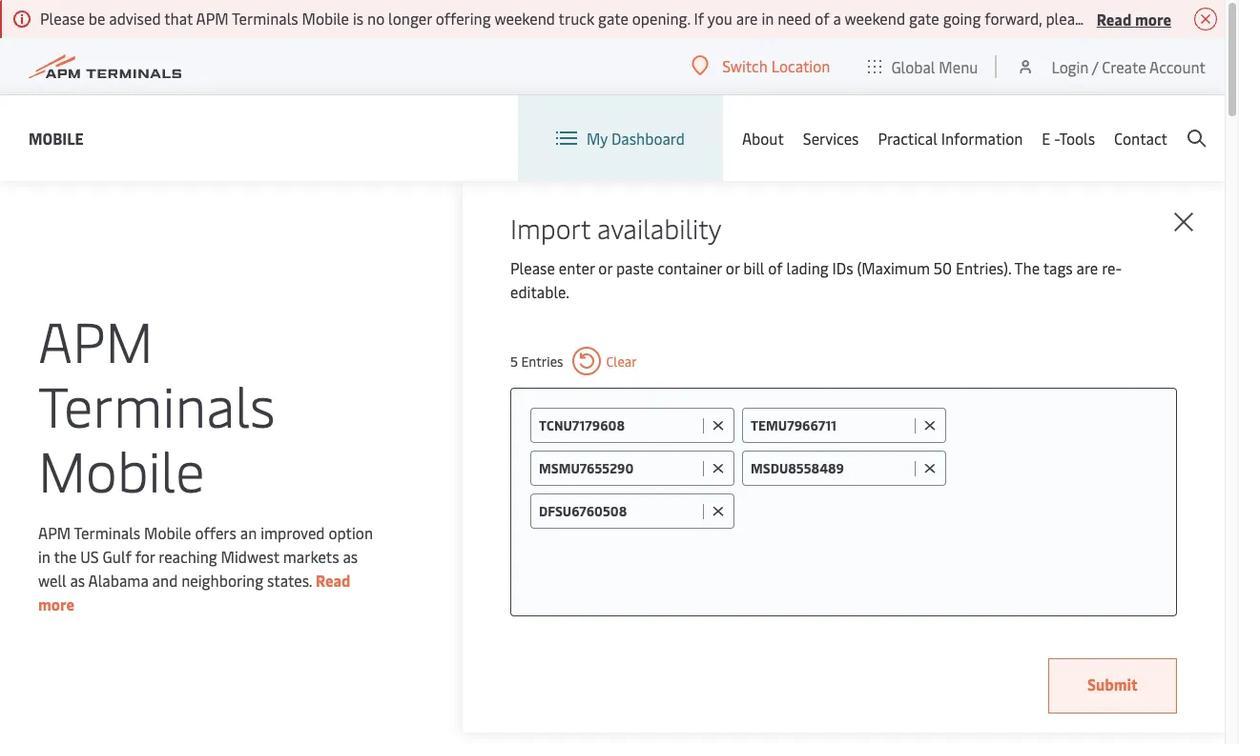 Task type: describe. For each thing, give the bounding box(es) containing it.
1 horizontal spatial entered id text field
[[751, 460, 910, 478]]

paste
[[616, 258, 654, 279]]

login
[[1052, 56, 1089, 77]]

50
[[934, 258, 952, 279]]

services button
[[803, 95, 859, 181]]

my
[[586, 128, 608, 149]]

my dashboard button
[[556, 95, 685, 181]]

switch location button
[[692, 55, 830, 76]]

submit button
[[1048, 659, 1177, 714]]

my dashboard
[[586, 128, 685, 149]]

in inside apm terminals mobile offers an improved option in the us gulf for reaching midwest markets as well as alabama and neighboring states.
[[38, 546, 50, 567]]

offers
[[195, 522, 236, 543]]

truck
[[558, 8, 594, 29]]

close alert image
[[1194, 8, 1217, 31]]

contact
[[1114, 128, 1167, 149]]

tools
[[1059, 128, 1095, 149]]

is
[[353, 8, 364, 29]]

an
[[240, 522, 257, 543]]

ids
[[832, 258, 853, 279]]

login / create account
[[1052, 56, 1206, 77]]

global menu
[[891, 56, 978, 77]]

need
[[778, 8, 811, 29]]

about
[[742, 128, 784, 149]]

0 horizontal spatial entered id text field
[[539, 417, 698, 435]]

dashboard
[[611, 128, 685, 149]]

clear
[[606, 352, 637, 371]]

read more link
[[38, 570, 351, 615]]

please for please be advised that apm terminals mobile is no longer offering weekend truck gate opening. if you are in need of a weekend gate going forward, please email
[[40, 8, 85, 29]]

1 vertical spatial entered id text field
[[539, 460, 698, 478]]

about button
[[742, 95, 784, 181]]

5
[[510, 352, 518, 371]]

0 vertical spatial terminals
[[232, 8, 298, 29]]

0 vertical spatial are
[[736, 8, 758, 29]]

offering
[[436, 8, 491, 29]]

please enter or paste container or bill of lading ids (maximum 50 entries). the tags are re- editable.
[[510, 258, 1122, 302]]

a
[[833, 8, 841, 29]]

us
[[80, 546, 99, 567]]

create
[[1102, 56, 1146, 77]]

read for "read more" button
[[1097, 8, 1132, 29]]

/
[[1092, 56, 1098, 77]]

entries).
[[956, 258, 1011, 279]]

longer
[[388, 8, 432, 29]]

-
[[1054, 128, 1059, 149]]

login / create account link
[[1016, 38, 1206, 94]]

option
[[328, 522, 373, 543]]

mobile inside apm terminals mobile
[[38, 432, 205, 507]]

improved
[[261, 522, 325, 543]]

bill
[[743, 258, 764, 279]]

0 vertical spatial in
[[762, 8, 774, 29]]

alabama
[[88, 570, 148, 591]]

5 entries
[[510, 352, 563, 371]]

import availability
[[510, 210, 722, 246]]

account
[[1149, 56, 1206, 77]]

opening.
[[632, 8, 690, 29]]

apm terminals mobile
[[38, 302, 275, 507]]

the
[[1014, 258, 1040, 279]]

1 horizontal spatial of
[[815, 8, 829, 29]]

0 vertical spatial as
[[343, 546, 358, 567]]

2 weekend from the left
[[845, 8, 905, 29]]

please
[[1046, 8, 1090, 29]]

clear button
[[573, 347, 637, 376]]

well
[[38, 570, 66, 591]]

(maximum
[[857, 258, 930, 279]]

read more for read more link
[[38, 570, 351, 615]]

mobile inside apm terminals mobile offers an improved option in the us gulf for reaching midwest markets as well as alabama and neighboring states.
[[144, 522, 191, 543]]



Task type: locate. For each thing, give the bounding box(es) containing it.
terminals for apm terminals mobile
[[38, 367, 275, 442]]

1 horizontal spatial in
[[762, 8, 774, 29]]

of left a
[[815, 8, 829, 29]]

container
[[658, 258, 722, 279]]

1 vertical spatial more
[[38, 594, 75, 615]]

1 vertical spatial as
[[70, 570, 85, 591]]

0 horizontal spatial as
[[70, 570, 85, 591]]

2 or from the left
[[726, 258, 740, 279]]

gate
[[598, 8, 628, 29], [909, 8, 939, 29]]

2 vertical spatial terminals
[[74, 522, 140, 543]]

the
[[54, 546, 77, 567]]

e -tools button
[[1042, 95, 1095, 181]]

more right email
[[1135, 8, 1171, 29]]

1 vertical spatial read
[[316, 570, 351, 591]]

weekend left "truck"
[[494, 8, 555, 29]]

read for read more link
[[316, 570, 351, 591]]

apm inside apm terminals mobile offers an improved option in the us gulf for reaching midwest markets as well as alabama and neighboring states.
[[38, 522, 71, 543]]

e
[[1042, 128, 1050, 149]]

read right please
[[1097, 8, 1132, 29]]

or left "bill"
[[726, 258, 740, 279]]

1 vertical spatial please
[[510, 258, 555, 279]]

0 horizontal spatial read
[[316, 570, 351, 591]]

and
[[152, 570, 178, 591]]

1 horizontal spatial more
[[1135, 8, 1171, 29]]

tags
[[1043, 258, 1073, 279]]

0 horizontal spatial read more
[[38, 570, 351, 615]]

lading
[[786, 258, 829, 279]]

apm terminals mobile offers an improved option in the us gulf for reaching midwest markets as well as alabama and neighboring states.
[[38, 522, 373, 591]]

more inside button
[[1135, 8, 1171, 29]]

practical information
[[878, 128, 1023, 149]]

more inside "read more"
[[38, 594, 75, 615]]

Entered ID text field
[[539, 417, 698, 435], [751, 460, 910, 478]]

0 vertical spatial entered id text field
[[751, 417, 910, 435]]

please
[[40, 8, 85, 29], [510, 258, 555, 279]]

practical
[[878, 128, 937, 149]]

0 horizontal spatial weekend
[[494, 8, 555, 29]]

1 gate from the left
[[598, 8, 628, 29]]

0 horizontal spatial of
[[768, 258, 783, 279]]

email
[[1094, 8, 1131, 29]]

0 vertical spatial apm
[[196, 8, 229, 29]]

of right "bill"
[[768, 258, 783, 279]]

0 vertical spatial read more
[[1097, 8, 1171, 29]]

1 vertical spatial read more
[[38, 570, 351, 615]]

please left be
[[40, 8, 85, 29]]

switch location
[[722, 55, 830, 76]]

weekend
[[494, 8, 555, 29], [845, 8, 905, 29]]

markets
[[283, 546, 339, 567]]

neighboring
[[181, 570, 263, 591]]

are right you
[[736, 8, 758, 29]]

mobile link
[[29, 126, 84, 150]]

more
[[1135, 8, 1171, 29], [38, 594, 75, 615]]

practical information button
[[878, 95, 1023, 181]]

1 horizontal spatial read
[[1097, 8, 1132, 29]]

read more button
[[1097, 7, 1171, 31]]

Type or paste your IDs here text field
[[742, 494, 1157, 528]]

please be advised that apm terminals mobile is no longer offering weekend truck gate opening. if you are in need of a weekend gate going forward, please email
[[40, 8, 1135, 29]]

of inside the please enter or paste container or bill of lading ids (maximum 50 entries). the tags are re- editable.
[[768, 258, 783, 279]]

read inside "read more"
[[316, 570, 351, 591]]

advised
[[109, 8, 161, 29]]

as right well
[[70, 570, 85, 591]]

1 horizontal spatial read more
[[1097, 8, 1171, 29]]

read
[[1097, 8, 1132, 29], [316, 570, 351, 591]]

are
[[736, 8, 758, 29], [1076, 258, 1098, 279]]

1 vertical spatial apm
[[38, 302, 153, 377]]

as down option
[[343, 546, 358, 567]]

1 horizontal spatial weekend
[[845, 8, 905, 29]]

2 vertical spatial entered id text field
[[539, 503, 698, 521]]

import
[[510, 210, 590, 246]]

in left the
[[38, 546, 50, 567]]

apm inside apm terminals mobile
[[38, 302, 153, 377]]

states.
[[267, 570, 312, 591]]

are inside the please enter or paste container or bill of lading ids (maximum 50 entries). the tags are re- editable.
[[1076, 258, 1098, 279]]

2 gate from the left
[[909, 8, 939, 29]]

are left re-
[[1076, 258, 1098, 279]]

read inside button
[[1097, 8, 1132, 29]]

in left need
[[762, 8, 774, 29]]

e -tools
[[1042, 128, 1095, 149]]

read more
[[1097, 8, 1171, 29], [38, 570, 351, 615]]

information
[[941, 128, 1023, 149]]

1 horizontal spatial are
[[1076, 258, 1098, 279]]

gate left going
[[909, 8, 939, 29]]

going
[[943, 8, 981, 29]]

please for please enter or paste container or bill of lading ids (maximum 50 entries). the tags are re- editable.
[[510, 258, 555, 279]]

of
[[815, 8, 829, 29], [768, 258, 783, 279]]

switch
[[722, 55, 768, 76]]

0 vertical spatial more
[[1135, 8, 1171, 29]]

0 horizontal spatial or
[[598, 258, 612, 279]]

0 vertical spatial please
[[40, 8, 85, 29]]

services
[[803, 128, 859, 149]]

apm
[[196, 8, 229, 29], [38, 302, 153, 377], [38, 522, 71, 543]]

more for read more link
[[38, 594, 75, 615]]

1 vertical spatial are
[[1076, 258, 1098, 279]]

location
[[771, 55, 830, 76]]

more down well
[[38, 594, 75, 615]]

please up editable.
[[510, 258, 555, 279]]

apm for apm terminals mobile offers an improved option in the us gulf for reaching midwest markets as well as alabama and neighboring states.
[[38, 522, 71, 543]]

submit
[[1087, 674, 1138, 695]]

0 horizontal spatial more
[[38, 594, 75, 615]]

Entered ID text field
[[751, 417, 910, 435], [539, 460, 698, 478], [539, 503, 698, 521]]

or
[[598, 258, 612, 279], [726, 258, 740, 279]]

be
[[88, 8, 105, 29]]

in
[[762, 8, 774, 29], [38, 546, 50, 567]]

1 horizontal spatial gate
[[909, 8, 939, 29]]

no
[[367, 8, 385, 29]]

availability
[[597, 210, 722, 246]]

1 vertical spatial terminals
[[38, 367, 275, 442]]

0 horizontal spatial in
[[38, 546, 50, 567]]

re-
[[1102, 258, 1122, 279]]

1 horizontal spatial or
[[726, 258, 740, 279]]

1 vertical spatial of
[[768, 258, 783, 279]]

0 vertical spatial read
[[1097, 8, 1132, 29]]

read more up 'login / create account'
[[1097, 8, 1171, 29]]

0 vertical spatial entered id text field
[[539, 417, 698, 435]]

1 vertical spatial in
[[38, 546, 50, 567]]

1 or from the left
[[598, 258, 612, 279]]

gulf
[[103, 546, 131, 567]]

read more for "read more" button
[[1097, 8, 1171, 29]]

more for "read more" button
[[1135, 8, 1171, 29]]

read down markets
[[316, 570, 351, 591]]

1 vertical spatial entered id text field
[[751, 460, 910, 478]]

for
[[135, 546, 155, 567]]

0 horizontal spatial gate
[[598, 8, 628, 29]]

entries
[[521, 352, 563, 371]]

menu
[[939, 56, 978, 77]]

0 horizontal spatial are
[[736, 8, 758, 29]]

midwest
[[221, 546, 279, 567]]

read more down reaching
[[38, 570, 351, 615]]

weekend right a
[[845, 8, 905, 29]]

global
[[891, 56, 935, 77]]

reaching
[[159, 546, 217, 567]]

please inside the please enter or paste container or bill of lading ids (maximum 50 entries). the tags are re- editable.
[[510, 258, 555, 279]]

terminals
[[232, 8, 298, 29], [38, 367, 275, 442], [74, 522, 140, 543]]

2 vertical spatial apm
[[38, 522, 71, 543]]

0 horizontal spatial please
[[40, 8, 85, 29]]

1 horizontal spatial please
[[510, 258, 555, 279]]

mobile
[[302, 8, 349, 29], [29, 127, 84, 148], [38, 432, 205, 507], [144, 522, 191, 543]]

terminals for apm terminals mobile offers an improved option in the us gulf for reaching midwest markets as well as alabama and neighboring states.
[[74, 522, 140, 543]]

enter
[[559, 258, 595, 279]]

forward,
[[985, 8, 1042, 29]]

if
[[694, 8, 704, 29]]

or right enter
[[598, 258, 612, 279]]

that
[[164, 8, 193, 29]]

contact button
[[1114, 95, 1167, 181]]

apm for apm terminals mobile
[[38, 302, 153, 377]]

global menu button
[[849, 38, 997, 95]]

gate right "truck"
[[598, 8, 628, 29]]

you
[[707, 8, 732, 29]]

0 vertical spatial of
[[815, 8, 829, 29]]

1 weekend from the left
[[494, 8, 555, 29]]

editable.
[[510, 281, 569, 302]]

1 horizontal spatial as
[[343, 546, 358, 567]]

terminals inside apm terminals mobile offers an improved option in the us gulf for reaching midwest markets as well as alabama and neighboring states.
[[74, 522, 140, 543]]



Task type: vqa. For each thing, say whether or not it's contained in the screenshot.
IMPORT AVAILABILITY
yes



